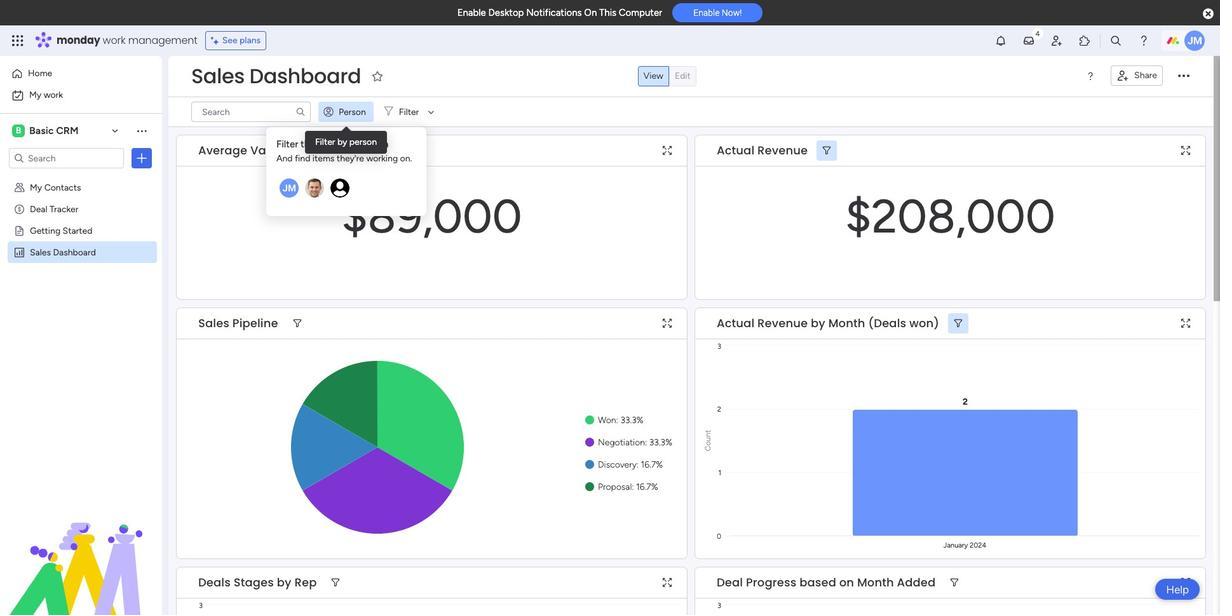 Task type: vqa. For each thing, say whether or not it's contained in the screenshot.
options icon to the left
no



Task type: locate. For each thing, give the bounding box(es) containing it.
v2 fullscreen image for deal progress based on month added
[[1182, 578, 1191, 588]]

share button
[[1111, 65, 1163, 86]]

dashboard up search image on the left of the page
[[250, 62, 361, 90]]

work for my
[[44, 90, 63, 100]]

dashboard inside banner
[[250, 62, 361, 90]]

2 revenue from the top
[[758, 315, 808, 331]]

0 horizontal spatial won
[[301, 142, 328, 158]]

1 horizontal spatial deal
[[717, 575, 743, 591]]

sales left the pipeline
[[198, 315, 230, 331]]

won up negotiation
[[598, 415, 616, 426]]

0 vertical spatial sales
[[191, 62, 245, 90]]

deal progress based on month added
[[717, 575, 936, 591]]

enable left now!
[[694, 8, 720, 18]]

0 horizontal spatial dashboard
[[53, 247, 96, 257]]

0 vertical spatial v2 fullscreen image
[[663, 146, 672, 155]]

work
[[103, 33, 126, 48], [44, 90, 63, 100]]

deal for deal tracker
[[30, 203, 47, 214]]

revenue inside field
[[758, 315, 808, 331]]

sales dashboard
[[191, 62, 361, 90], [30, 247, 96, 257]]

person
[[339, 106, 366, 117]]

list box
[[0, 174, 162, 434]]

filter up items
[[315, 137, 335, 147]]

0 horizontal spatial enable
[[457, 7, 486, 18]]

(deals
[[869, 315, 907, 331]]

1 vertical spatial revenue
[[758, 315, 808, 331]]

v2 fullscreen image
[[663, 146, 672, 155], [663, 578, 672, 588]]

0 vertical spatial deals
[[331, 142, 363, 158]]

list box containing my contacts
[[0, 174, 162, 434]]

sales for sales pipeline field
[[198, 315, 230, 331]]

1 vertical spatial work
[[44, 90, 63, 100]]

4 image
[[1032, 26, 1044, 40]]

edit
[[675, 71, 691, 81]]

1 horizontal spatial enable
[[694, 8, 720, 18]]

add to favorites image
[[371, 70, 384, 82]]

my
[[29, 90, 41, 100], [30, 182, 42, 193]]

revenue for actual revenue by month (deals won)
[[758, 315, 808, 331]]

: for discovery
[[637, 460, 639, 470]]

deal inside field
[[717, 575, 743, 591]]

deal left 'progress'
[[717, 575, 743, 591]]

1 vertical spatial 33.3%
[[650, 437, 673, 448]]

0 vertical spatial dashboard
[[250, 62, 361, 90]]

my left contacts
[[30, 182, 42, 193]]

0 horizontal spatial sales dashboard
[[30, 247, 96, 257]]

0 vertical spatial deal
[[30, 203, 47, 214]]

sales inside field
[[198, 315, 230, 331]]

v2 fullscreen image for average value of won deals
[[663, 146, 672, 155]]

0 horizontal spatial deals
[[198, 575, 231, 591]]

: for proposal
[[632, 482, 634, 493]]

: up "discovery : 16.7%"
[[645, 437, 647, 448]]

filter inside the filter this board by person and find items they're working on.
[[277, 139, 298, 150]]

sales inside banner
[[191, 62, 245, 90]]

see plans
[[222, 35, 261, 46]]

negotiation
[[598, 437, 645, 448]]

filter
[[399, 106, 419, 117], [315, 137, 335, 147], [277, 139, 298, 150]]

won : 33.3%
[[598, 415, 644, 426]]

1 horizontal spatial filter
[[315, 137, 335, 147]]

deals stages by rep
[[198, 575, 317, 591]]

2 horizontal spatial filter
[[399, 106, 419, 117]]

33.3% up the negotiation : 33.3%
[[621, 415, 644, 426]]

my inside option
[[29, 90, 41, 100]]

0 vertical spatial revenue
[[758, 142, 808, 158]]

proposal
[[598, 482, 632, 493]]

revenue inside field
[[758, 142, 808, 158]]

2 actual from the top
[[717, 315, 755, 331]]

now!
[[722, 8, 742, 18]]

sales for sales dashboard field
[[191, 62, 245, 90]]

filter by person
[[315, 137, 377, 147]]

2 v2 fullscreen image from the top
[[663, 578, 672, 588]]

sales down see
[[191, 62, 245, 90]]

option
[[0, 176, 162, 178]]

month right on
[[857, 575, 894, 591]]

: for won
[[616, 415, 618, 426]]

dashboard down started
[[53, 247, 96, 257]]

contacts
[[44, 182, 81, 193]]

crm
[[56, 125, 79, 137]]

33.3% for negotiation : 33.3%
[[650, 437, 673, 448]]

added
[[897, 575, 936, 591]]

0 vertical spatial sales dashboard
[[191, 62, 361, 90]]

see plans button
[[205, 31, 266, 50]]

Filter dashboard by text search field
[[191, 102, 311, 122]]

options image
[[135, 152, 148, 165]]

v2 fullscreen image
[[1182, 146, 1191, 155], [663, 319, 672, 328], [1182, 319, 1191, 328], [1182, 578, 1191, 588]]

deals inside "field"
[[331, 142, 363, 158]]

enable for enable desktop notifications on this computer
[[457, 7, 486, 18]]

my contacts
[[30, 182, 81, 193]]

sales pipeline
[[198, 315, 278, 331]]

16.7% down the negotiation : 33.3%
[[641, 460, 663, 470]]

actual for actual revenue
[[717, 142, 755, 158]]

my down home
[[29, 90, 41, 100]]

0 vertical spatial work
[[103, 33, 126, 48]]

2 vertical spatial sales
[[198, 315, 230, 331]]

invite members image
[[1051, 34, 1063, 47]]

0 vertical spatial actual
[[717, 142, 755, 158]]

revenue for actual revenue
[[758, 142, 808, 158]]

actual inside actual revenue by month (deals won) field
[[717, 315, 755, 331]]

1 vertical spatial won
[[598, 415, 616, 426]]

: down the negotiation : 33.3%
[[637, 460, 639, 470]]

edit button
[[669, 66, 697, 86]]

1 vertical spatial deal
[[717, 575, 743, 591]]

filter left arrow down image
[[399, 106, 419, 117]]

on.
[[400, 153, 412, 164]]

Deal Progress based on Month Added field
[[714, 575, 939, 591]]

1 horizontal spatial sales dashboard
[[191, 62, 361, 90]]

sales right public dashboard image
[[30, 247, 51, 257]]

1 vertical spatial deals
[[198, 575, 231, 591]]

month left (deals
[[829, 315, 866, 331]]

actual
[[717, 142, 755, 158], [717, 315, 755, 331]]

v2 fullscreen image for deals stages by rep
[[663, 578, 672, 588]]

1 vertical spatial 16.7%
[[636, 482, 658, 493]]

work inside option
[[44, 90, 63, 100]]

average value of won deals
[[198, 142, 363, 158]]

None search field
[[191, 102, 311, 122]]

1 vertical spatial month
[[857, 575, 894, 591]]

progress
[[746, 575, 797, 591]]

enable desktop notifications on this computer
[[457, 7, 662, 18]]

0 horizontal spatial filter
[[277, 139, 298, 150]]

filter up and
[[277, 139, 298, 150]]

33.3% up "discovery : 16.7%"
[[650, 437, 673, 448]]

Search in workspace field
[[27, 151, 106, 166]]

16.7%
[[641, 460, 663, 470], [636, 482, 658, 493]]

: for negotiation
[[645, 437, 647, 448]]

by
[[338, 137, 347, 147], [346, 139, 357, 150], [811, 315, 826, 331], [277, 575, 292, 591]]

enable
[[457, 7, 486, 18], [694, 8, 720, 18]]

1 actual from the top
[[717, 142, 755, 158]]

deal
[[30, 203, 47, 214], [717, 575, 743, 591]]

1 horizontal spatial 33.3%
[[650, 437, 673, 448]]

actual inside actual revenue field
[[717, 142, 755, 158]]

0 vertical spatial 33.3%
[[621, 415, 644, 426]]

enable left desktop
[[457, 7, 486, 18]]

person up working
[[359, 139, 389, 150]]

: down "discovery : 16.7%"
[[632, 482, 634, 493]]

1 revenue from the top
[[758, 142, 808, 158]]

0 vertical spatial my
[[29, 90, 41, 100]]

average
[[198, 142, 247, 158]]

1 vertical spatial actual
[[717, 315, 755, 331]]

work down home
[[44, 90, 63, 100]]

16.7% down "discovery : 16.7%"
[[636, 482, 658, 493]]

pipeline
[[233, 315, 278, 331]]

based
[[800, 575, 837, 591]]

notifications image
[[995, 34, 1008, 47]]

1 vertical spatial v2 fullscreen image
[[663, 578, 672, 588]]

discovery
[[598, 460, 637, 470]]

working
[[366, 153, 398, 164]]

0 horizontal spatial deal
[[30, 203, 47, 214]]

on
[[584, 7, 597, 18]]

Actual Revenue field
[[714, 142, 811, 159]]

revenue
[[758, 142, 808, 158], [758, 315, 808, 331]]

33.3%
[[621, 415, 644, 426], [650, 437, 673, 448]]

won right of in the top left of the page
[[301, 142, 328, 158]]

my work link
[[8, 85, 154, 106]]

month
[[829, 315, 866, 331], [857, 575, 894, 591]]

won
[[301, 142, 328, 158], [598, 415, 616, 426]]

1 horizontal spatial dashboard
[[250, 62, 361, 90]]

0 vertical spatial 16.7%
[[641, 460, 663, 470]]

1 horizontal spatial won
[[598, 415, 616, 426]]

dashboard
[[250, 62, 361, 90], [53, 247, 96, 257]]

sales dashboard up search image on the left of the page
[[191, 62, 361, 90]]

0 vertical spatial won
[[301, 142, 328, 158]]

person
[[350, 137, 377, 147], [359, 139, 389, 150]]

they're
[[337, 153, 364, 164]]

select product image
[[11, 34, 24, 47]]

person button
[[318, 102, 374, 122]]

sales dashboard down getting started
[[30, 247, 96, 257]]

arrow down image
[[424, 104, 439, 120]]

my work
[[29, 90, 63, 100]]

1 v2 fullscreen image from the top
[[663, 146, 672, 155]]

help button
[[1156, 579, 1200, 600]]

1 vertical spatial sales
[[30, 247, 51, 257]]

monday
[[57, 33, 100, 48]]

this
[[301, 139, 316, 150]]

and
[[277, 153, 293, 164]]

1 horizontal spatial work
[[103, 33, 126, 48]]

: up negotiation
[[616, 415, 618, 426]]

Average Value of Won Deals field
[[195, 142, 366, 159]]

sales
[[191, 62, 245, 90], [30, 247, 51, 257], [198, 315, 230, 331]]

0 horizontal spatial work
[[44, 90, 63, 100]]

see
[[222, 35, 238, 46]]

enable inside button
[[694, 8, 720, 18]]

$208,000
[[846, 189, 1056, 244]]

:
[[616, 415, 618, 426], [645, 437, 647, 448], [637, 460, 639, 470], [632, 482, 634, 493]]

deal up getting at the top left of the page
[[30, 203, 47, 214]]

1 vertical spatial my
[[30, 182, 42, 193]]

home
[[28, 68, 52, 79]]

work right monday
[[103, 33, 126, 48]]

0 horizontal spatial 33.3%
[[621, 415, 644, 426]]

1 horizontal spatial deals
[[331, 142, 363, 158]]

deals
[[331, 142, 363, 158], [198, 575, 231, 591]]



Task type: describe. For each thing, give the bounding box(es) containing it.
plans
[[240, 35, 261, 46]]

sales dashboard banner
[[168, 56, 1214, 127]]

display modes group
[[638, 66, 697, 86]]

value
[[250, 142, 284, 158]]

person up they're
[[350, 137, 377, 147]]

update feed image
[[1023, 34, 1036, 47]]

started
[[63, 225, 92, 236]]

Sales Dashboard field
[[188, 62, 364, 90]]

home link
[[8, 64, 154, 84]]

0 vertical spatial month
[[829, 315, 866, 331]]

dapulse close image
[[1203, 8, 1214, 20]]

work for monday
[[103, 33, 126, 48]]

on
[[840, 575, 854, 591]]

public dashboard image
[[13, 246, 25, 258]]

workspace selection element
[[12, 123, 80, 139]]

desktop
[[489, 7, 524, 18]]

sales inside list box
[[30, 247, 51, 257]]

enable now!
[[694, 8, 742, 18]]

deal tracker
[[30, 203, 78, 214]]

v2 fullscreen image for sales pipeline
[[663, 319, 672, 328]]

proposal : 16.7%
[[598, 482, 658, 493]]

sales dashboard inside banner
[[191, 62, 361, 90]]

basic
[[29, 125, 54, 137]]

view button
[[638, 66, 669, 86]]

tracker
[[50, 203, 78, 214]]

stages
[[234, 575, 274, 591]]

lottie animation image
[[0, 487, 162, 615]]

deal for deal progress based on month added
[[717, 575, 743, 591]]

help image
[[1138, 34, 1151, 47]]

deals inside field
[[198, 575, 231, 591]]

getting
[[30, 225, 60, 236]]

lottie animation element
[[0, 487, 162, 615]]

won inside "field"
[[301, 142, 328, 158]]

none search field inside sales dashboard banner
[[191, 102, 311, 122]]

v2 fullscreen image for actual revenue by month (deals won)
[[1182, 319, 1191, 328]]

Sales Pipeline field
[[195, 315, 281, 332]]

my for my contacts
[[30, 182, 42, 193]]

enable for enable now!
[[694, 8, 720, 18]]

filter inside popup button
[[399, 106, 419, 117]]

filter for person
[[315, 137, 335, 147]]

home option
[[8, 64, 154, 84]]

public board image
[[13, 224, 25, 236]]

person inside the filter this board by person and find items they're working on.
[[359, 139, 389, 150]]

my work option
[[8, 85, 154, 106]]

notifications
[[526, 7, 582, 18]]

workspace options image
[[135, 124, 148, 137]]

help
[[1167, 583, 1189, 596]]

workspace image
[[12, 124, 25, 138]]

Actual Revenue by Month (Deals won) field
[[714, 315, 943, 332]]

share
[[1135, 70, 1158, 81]]

getting started
[[30, 225, 92, 236]]

of
[[287, 142, 298, 158]]

16.7% for proposal : 16.7%
[[636, 482, 658, 493]]

enable now! button
[[673, 3, 763, 22]]

by inside the filter this board by person and find items they're working on.
[[346, 139, 357, 150]]

monday work management
[[57, 33, 198, 48]]

rep
[[295, 575, 317, 591]]

negotiation : 33.3%
[[598, 437, 673, 448]]

basic crm
[[29, 125, 79, 137]]

Deals Stages by Rep field
[[195, 575, 320, 591]]

filter button
[[379, 102, 439, 122]]

menu image
[[1086, 71, 1096, 81]]

actual for actual revenue by month (deals won)
[[717, 315, 755, 331]]

filter this board by person and find items they're working on.
[[277, 139, 412, 164]]

b
[[16, 125, 21, 136]]

view
[[644, 71, 664, 81]]

$89,000
[[342, 189, 522, 244]]

jeremy miller image
[[1185, 31, 1205, 51]]

computer
[[619, 7, 662, 18]]

discovery : 16.7%
[[598, 460, 663, 470]]

filter for board
[[277, 139, 298, 150]]

more options image
[[1179, 71, 1190, 82]]

v2 fullscreen image for actual revenue
[[1182, 146, 1191, 155]]

monday marketplace image
[[1079, 34, 1091, 47]]

1 vertical spatial dashboard
[[53, 247, 96, 257]]

1 vertical spatial sales dashboard
[[30, 247, 96, 257]]

search image
[[296, 107, 306, 117]]

33.3% for won : 33.3%
[[621, 415, 644, 426]]

my for my work
[[29, 90, 41, 100]]

search everything image
[[1110, 34, 1123, 47]]

actual revenue by month (deals won)
[[717, 315, 940, 331]]

won)
[[910, 315, 940, 331]]

16.7% for discovery : 16.7%
[[641, 460, 663, 470]]

board
[[319, 139, 344, 150]]

management
[[128, 33, 198, 48]]

items
[[313, 153, 335, 164]]

this
[[599, 7, 617, 18]]

actual revenue
[[717, 142, 808, 158]]

find
[[295, 153, 310, 164]]



